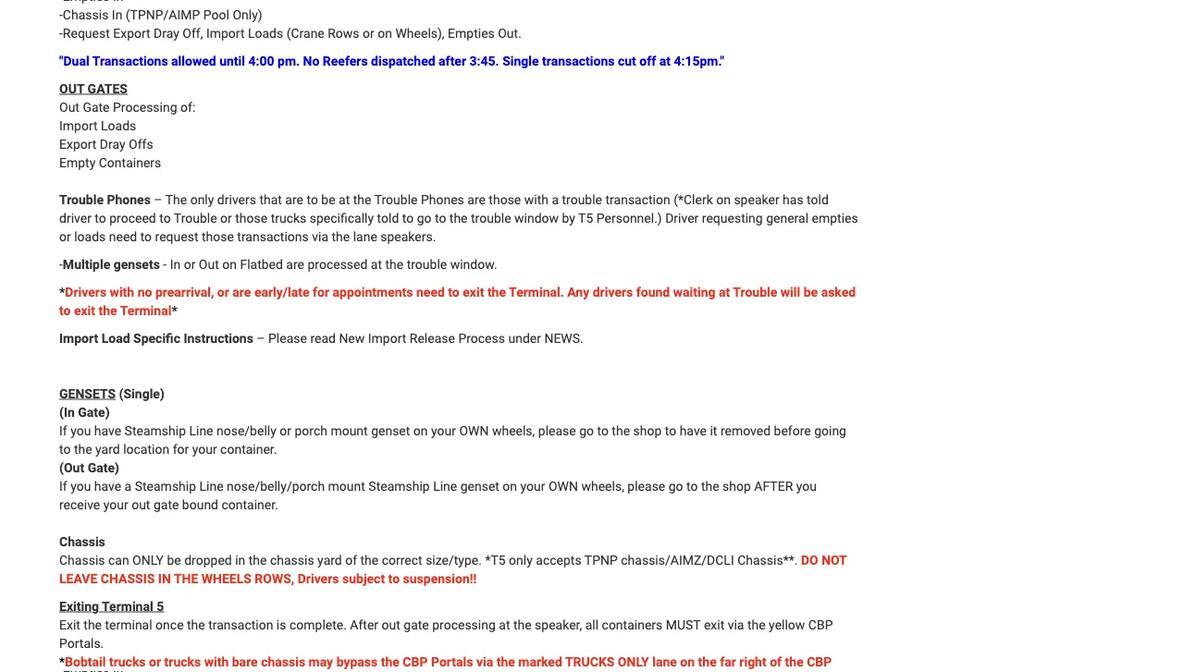 Task type: vqa. For each thing, say whether or not it's contained in the screenshot.
A inside – The only drivers that are to be at the Trouble Phones are those with a trouble transaction (*Clerk on speaker has told driver to proceed to Trouble or those trucks specifically told to go to the trouble window by T5 Personnel.) Driver requesting general empties or loads need to request those transactions via the lane speakers.
yes



Task type: describe. For each thing, give the bounding box(es) containing it.
pm.
[[278, 53, 300, 68]]

1 vertical spatial container.
[[222, 497, 278, 513]]

1 horizontal spatial trucks
[[164, 655, 201, 670]]

1 vertical spatial told
[[377, 210, 399, 226]]

0 vertical spatial those
[[489, 192, 521, 207]]

"dual
[[59, 53, 89, 68]]

(out
[[59, 460, 84, 476]]

are right that
[[285, 192, 304, 207]]

gate inside exiting terminal 5 exit the terminal once the transaction is complete. after out gate processing at the speaker, all containers must exit via the yellow cbp portals. * bobtail trucks or trucks with bare chassis may bypass the cbp portals via the marked trucks only lane on the far right of the cbp
[[404, 618, 429, 633]]

portals
[[431, 655, 473, 670]]

tpnp
[[585, 553, 618, 568]]

steamship up location at bottom left
[[125, 423, 186, 438]]

wheels
[[202, 571, 252, 587]]

(tpnp/aimp
[[126, 7, 200, 22]]

gates
[[88, 81, 128, 96]]

accepts
[[536, 553, 582, 568]]

reefers
[[323, 53, 368, 68]]

after
[[439, 53, 466, 68]]

bypass
[[337, 655, 378, 670]]

only inside – the only drivers that are to be at the trouble phones are those with a trouble transaction (*clerk on speaker has told driver to proceed to trouble or those trucks specifically told to go to the trouble window by t5 personnel.) driver requesting general empties or loads need to request those transactions via the lane speakers.
[[190, 192, 214, 207]]

a inside – the only drivers that are to be at the trouble phones are those with a trouble transaction (*clerk on speaker has told driver to proceed to trouble or those trucks specifically told to go to the trouble window by t5 personnel.) driver requesting general empties or loads need to request those transactions via the lane speakers.
[[552, 192, 559, 207]]

you down (in
[[70, 423, 91, 438]]

cbp right yellow
[[809, 618, 833, 633]]

line up bound
[[199, 479, 224, 494]]

new
[[339, 331, 365, 346]]

loads inside -chassis in (tpnp/aimp pool only) -request export dray off, import loads (crane rows or on wheels), empties out.
[[248, 25, 283, 41]]

4:00
[[248, 53, 274, 68]]

trouble up speakers.
[[374, 192, 418, 207]]

1 horizontal spatial go
[[580, 423, 594, 438]]

gensets
[[59, 386, 116, 401]]

(*clerk
[[674, 192, 713, 207]]

yard inside gensets (single) (in gate) if you have steamship line nose/belly or porch mount genset on your own wheels, please go to the shop to have it removed before going to the yard location for your container. (out gate) if you have a steamship line nose/belly/porch mount steamship line genset on your own wheels, please go to the shop after you receive your out gate bound container.
[[95, 442, 120, 457]]

0 horizontal spatial shop
[[634, 423, 662, 438]]

far
[[720, 655, 737, 670]]

not
[[822, 553, 847, 568]]

in
[[158, 571, 171, 587]]

drivers inside – the only drivers that are to be at the trouble phones are those with a trouble transaction (*clerk on speaker has told driver to proceed to trouble or those trucks specifically told to go to the trouble window by t5 personnel.) driver requesting general empties or loads need to request those transactions via the lane speakers.
[[217, 192, 256, 207]]

-chassis in (tpnp/aimp pool only) -request export dray off, import loads (crane rows or on wheels), empties out.
[[59, 7, 522, 41]]

export for gate
[[59, 136, 97, 152]]

- multiple gensets - in or out on flatbed are processed at the trouble window.
[[59, 257, 498, 272]]

loads
[[74, 229, 106, 244]]

out inside the out gates out gate processing of: import loads export dray offs empty containers
[[59, 99, 80, 115]]

0 vertical spatial trouble
[[562, 192, 603, 207]]

0 vertical spatial mount
[[331, 423, 368, 438]]

empties
[[812, 210, 859, 226]]

multiple
[[63, 257, 110, 272]]

processed
[[308, 257, 368, 272]]

read
[[310, 331, 336, 346]]

need inside – the only drivers that are to be at the trouble phones are those with a trouble transaction (*clerk on speaker has told driver to proceed to trouble or those trucks specifically told to go to the trouble window by t5 personnel.) driver requesting general empties or loads need to request those transactions via the lane speakers.
[[109, 229, 137, 244]]

once
[[156, 618, 184, 633]]

2 horizontal spatial via
[[728, 618, 745, 633]]

1 horizontal spatial wheels,
[[582, 479, 625, 494]]

at up 'appointments' at the top left of page
[[371, 257, 382, 272]]

5
[[157, 599, 164, 614]]

or inside gensets (single) (in gate) if you have steamship line nose/belly or porch mount genset on your own wheels, please go to the shop to have it removed before going to the yard location for your container. (out gate) if you have a steamship line nose/belly/porch mount steamship line genset on your own wheels, please go to the shop after you receive your out gate bound container.
[[280, 423, 292, 438]]

import load specific instructions – please read new import release process under news.
[[59, 331, 584, 346]]

on inside exiting terminal 5 exit the terminal once the transaction is complete. after out gate processing at the speaker, all containers must exit via the yellow cbp portals. * bobtail trucks or trucks with bare chassis may bypass the cbp portals via the marked trucks only lane on the far right of the cbp
[[681, 655, 695, 670]]

exit
[[59, 618, 80, 633]]

exiting terminal 5 exit the terminal once the transaction is complete. after out gate processing at the speaker, all containers must exit via the yellow cbp portals. * bobtail trucks or trucks with bare chassis may bypass the cbp portals via the marked trucks only lane on the far right of the cbp
[[59, 599, 833, 673]]

only inside chassis chassis can only be dropped in the chassis yard of the correct size/type. *t5 only accepts tpnp chassis/aimz/dcli chassis**.
[[132, 553, 164, 568]]

0 horizontal spatial exit
[[74, 303, 95, 318]]

window.
[[450, 257, 498, 272]]

at inside – the only drivers that are to be at the trouble phones are those with a trouble transaction (*clerk on speaker has told driver to proceed to trouble or those trucks specifically told to go to the trouble window by t5 personnel.) driver requesting general empties or loads need to request those transactions via the lane speakers.
[[339, 192, 350, 207]]

right
[[740, 655, 767, 670]]

it
[[710, 423, 718, 438]]

of:
[[180, 99, 196, 115]]

early/late
[[254, 284, 310, 300]]

transaction inside – the only drivers that are to be at the trouble phones are those with a trouble transaction (*clerk on speaker has told driver to proceed to trouble or those trucks specifically told to go to the trouble window by t5 personnel.) driver requesting general empties or loads need to request those transactions via the lane speakers.
[[606, 192, 671, 207]]

must
[[666, 618, 701, 633]]

terminal
[[105, 618, 152, 633]]

or inside exiting terminal 5 exit the terminal once the transaction is complete. after out gate processing at the speaker, all containers must exit via the yellow cbp portals. * bobtail trucks or trucks with bare chassis may bypass the cbp portals via the marked trucks only lane on the far right of the cbp
[[149, 655, 161, 670]]

- right gensets
[[163, 257, 167, 272]]

be inside chassis chassis can only be dropped in the chassis yard of the correct size/type. *t5 only accepts tpnp chassis/aimz/dcli chassis**.
[[167, 553, 181, 568]]

chassis**.
[[738, 553, 798, 568]]

will
[[781, 284, 801, 300]]

line left "nose/belly"
[[189, 423, 213, 438]]

to inside do not leave chassis in the wheels rows, drivers subject to suspension!!
[[388, 571, 400, 587]]

trucks
[[565, 655, 615, 670]]

specific
[[133, 331, 180, 346]]

with inside * drivers with no prearrival, or are early/late for appointments need to exit the terminal. any drivers found waiting at trouble will be asked to exit the terminal
[[110, 284, 134, 300]]

request
[[63, 25, 110, 41]]

at right off
[[660, 53, 671, 68]]

0 vertical spatial container.
[[220, 442, 277, 457]]

lane inside – the only drivers that are to be at the trouble phones are those with a trouble transaction (*clerk on speaker has told driver to proceed to trouble or those trucks specifically told to go to the trouble window by t5 personnel.) driver requesting general empties or loads need to request those transactions via the lane speakers.
[[353, 229, 377, 244]]

marked
[[519, 655, 563, 670]]

flatbed
[[240, 257, 283, 272]]

2 if from the top
[[59, 479, 67, 494]]

for inside gensets (single) (in gate) if you have steamship line nose/belly or porch mount genset on your own wheels, please go to the shop to have it removed before going to the yard location for your container. (out gate) if you have a steamship line nose/belly/porch mount steamship line genset on your own wheels, please go to the shop after you receive your out gate bound container.
[[173, 442, 189, 457]]

can
[[108, 553, 129, 568]]

exiting
[[59, 599, 99, 614]]

processing
[[113, 99, 177, 115]]

speaker
[[734, 192, 780, 207]]

under
[[509, 331, 541, 346]]

you up "receive"
[[70, 479, 91, 494]]

please
[[268, 331, 307, 346]]

bound
[[182, 497, 218, 513]]

0 vertical spatial exit
[[463, 284, 484, 300]]

containers
[[602, 618, 663, 633]]

0 horizontal spatial those
[[202, 229, 234, 244]]

0 vertical spatial told
[[807, 192, 829, 207]]

dray for offs
[[100, 136, 126, 152]]

are inside * drivers with no prearrival, or are early/late for appointments need to exit the terminal. any drivers found waiting at trouble will be asked to exit the terminal
[[233, 284, 251, 300]]

0 horizontal spatial please
[[538, 423, 576, 438]]

no
[[138, 284, 152, 300]]

location
[[123, 442, 170, 457]]

out inside gensets (single) (in gate) if you have steamship line nose/belly or porch mount genset on your own wheels, please go to the shop to have it removed before going to the yard location for your container. (out gate) if you have a steamship line nose/belly/porch mount steamship line genset on your own wheels, please go to the shop after you receive your out gate bound container.
[[132, 497, 150, 513]]

found
[[637, 284, 670, 300]]

loads inside the out gates out gate processing of: import loads export dray offs empty containers
[[101, 118, 136, 133]]

offs
[[129, 136, 153, 152]]

1 vertical spatial –
[[257, 331, 265, 346]]

bare
[[232, 655, 258, 670]]

personnel.)
[[597, 210, 662, 226]]

of inside chassis chassis can only be dropped in the chassis yard of the correct size/type. *t5 only accepts tpnp chassis/aimz/dcli chassis**.
[[345, 553, 357, 568]]

in inside -chassis in (tpnp/aimp pool only) -request export dray off, import loads (crane rows or on wheels), empties out.
[[112, 7, 122, 22]]

need inside * drivers with no prearrival, or are early/late for appointments need to exit the terminal. any drivers found waiting at trouble will be asked to exit the terminal
[[416, 284, 445, 300]]

chassis inside chassis chassis can only be dropped in the chassis yard of the correct size/type. *t5 only accepts tpnp chassis/aimz/dcli chassis**.
[[270, 553, 314, 568]]

waiting
[[674, 284, 716, 300]]

gate
[[83, 99, 110, 115]]

2 vertical spatial via
[[477, 655, 493, 670]]

1 horizontal spatial genset
[[461, 479, 500, 494]]

have up "receive"
[[94, 479, 121, 494]]

request
[[155, 229, 199, 244]]

correct
[[382, 553, 423, 568]]

1 vertical spatial mount
[[328, 479, 365, 494]]

0 vertical spatial own
[[459, 423, 489, 438]]

1 phones from the left
[[107, 192, 151, 207]]

with inside exiting terminal 5 exit the terminal once the transaction is complete. after out gate processing at the speaker, all containers must exit via the yellow cbp portals. * bobtail trucks or trucks with bare chassis may bypass the cbp portals via the marked trucks only lane on the far right of the cbp
[[204, 655, 229, 670]]

processing
[[432, 618, 496, 633]]

terminal inside exiting terminal 5 exit the terminal once the transaction is complete. after out gate processing at the speaker, all containers must exit via the yellow cbp portals. * bobtail trucks or trucks with bare chassis may bypass the cbp portals via the marked trucks only lane on the far right of the cbp
[[102, 599, 153, 614]]

cbp left portals
[[403, 655, 428, 670]]

off,
[[183, 25, 203, 41]]

phones inside – the only drivers that are to be at the trouble phones are those with a trouble transaction (*clerk on speaker has told driver to proceed to trouble or those trucks specifically told to go to the trouble window by t5 personnel.) driver requesting general empties or loads need to request those transactions via the lane speakers.
[[421, 192, 464, 207]]

for inside * drivers with no prearrival, or are early/late for appointments need to exit the terminal. any drivers found waiting at trouble will be asked to exit the terminal
[[313, 284, 330, 300]]

steamship up bound
[[135, 479, 196, 494]]

import inside the out gates out gate processing of: import loads export dray offs empty containers
[[59, 118, 98, 133]]

* for *
[[172, 303, 177, 318]]

1 vertical spatial chassis
[[59, 534, 105, 550]]

has
[[783, 192, 804, 207]]

1 vertical spatial trouble
[[471, 210, 511, 226]]

a inside gensets (single) (in gate) if you have steamship line nose/belly or porch mount genset on your own wheels, please go to the shop to have it removed before going to the yard location for your container. (out gate) if you have a steamship line nose/belly/porch mount steamship line genset on your own wheels, please go to the shop after you receive your out gate bound container.
[[125, 479, 132, 494]]

speakers.
[[381, 229, 436, 244]]

off
[[640, 53, 656, 68]]

import right new in the left of the page
[[368, 331, 407, 346]]

chassis
[[101, 571, 155, 587]]

only inside exiting terminal 5 exit the terminal once the transaction is complete. after out gate processing at the speaker, all containers must exit via the yellow cbp portals. * bobtail trucks or trucks with bare chassis may bypass the cbp portals via the marked trucks only lane on the far right of the cbp
[[618, 655, 649, 670]]

have left "it"
[[680, 423, 707, 438]]

lane inside exiting terminal 5 exit the terminal once the transaction is complete. after out gate processing at the speaker, all containers must exit via the yellow cbp portals. * bobtail trucks or trucks with bare chassis may bypass the cbp portals via the marked trucks only lane on the far right of the cbp
[[653, 655, 677, 670]]

go inside – the only drivers that are to be at the trouble phones are those with a trouble transaction (*clerk on speaker has told driver to proceed to trouble or those trucks specifically told to go to the trouble window by t5 personnel.) driver requesting general empties or loads need to request those transactions via the lane speakers.
[[417, 210, 432, 226]]

trouble inside * drivers with no prearrival, or are early/late for appointments need to exit the terminal. any drivers found waiting at trouble will be asked to exit the terminal
[[733, 284, 778, 300]]

out.
[[498, 25, 522, 41]]

- up request
[[59, 7, 63, 22]]

or up prearrival,
[[184, 257, 196, 272]]

chassis inside exiting terminal 5 exit the terminal once the transaction is complete. after out gate processing at the speaker, all containers must exit via the yellow cbp portals. * bobtail trucks or trucks with bare chassis may bypass the cbp portals via the marked trucks only lane on the far right of the cbp
[[261, 655, 306, 670]]

import left load
[[59, 331, 98, 346]]

0 horizontal spatial genset
[[371, 423, 410, 438]]

1 if from the top
[[59, 423, 67, 438]]

are up early/late
[[286, 257, 304, 272]]

out
[[59, 81, 84, 96]]

trouble phones
[[59, 192, 151, 207]]

chassis/aimz/dcli
[[621, 553, 735, 568]]

general
[[766, 210, 809, 226]]

0 horizontal spatial trucks
[[109, 655, 146, 670]]

2 vertical spatial trouble
[[407, 257, 447, 272]]

drivers inside do not leave chassis in the wheels rows, drivers subject to suspension!!
[[298, 571, 339, 587]]

1 horizontal spatial those
[[235, 210, 268, 226]]

nose/belly/porch
[[227, 479, 325, 494]]

or inside * drivers with no prearrival, or are early/late for appointments need to exit the terminal. any drivers found waiting at trouble will be asked to exit the terminal
[[217, 284, 229, 300]]

cbp right right
[[807, 655, 832, 670]]

rows,
[[255, 571, 295, 587]]

- up "dual
[[59, 25, 63, 41]]

yellow
[[769, 618, 806, 633]]

steamship up chassis chassis can only be dropped in the chassis yard of the correct size/type. *t5 only accepts tpnp chassis/aimz/dcli chassis**.
[[369, 479, 430, 494]]

* inside exiting terminal 5 exit the terminal once the transaction is complete. after out gate processing at the speaker, all containers must exit via the yellow cbp portals. * bobtail trucks or trucks with bare chassis may bypass the cbp portals via the marked trucks only lane on the far right of the cbp
[[59, 655, 65, 670]]

you right after
[[797, 479, 817, 494]]

be inside – the only drivers that are to be at the trouble phones are those with a trouble transaction (*clerk on speaker has told driver to proceed to trouble or those trucks specifically told to go to the trouble window by t5 personnel.) driver requesting general empties or loads need to request those transactions via the lane speakers.
[[321, 192, 336, 207]]

or down driver
[[59, 229, 71, 244]]

after
[[755, 479, 793, 494]]

rows
[[328, 25, 360, 41]]

until
[[219, 53, 245, 68]]



Task type: locate. For each thing, give the bounding box(es) containing it.
phones up speakers.
[[421, 192, 464, 207]]

0 vertical spatial only
[[132, 553, 164, 568]]

via inside – the only drivers that are to be at the trouble phones are those with a trouble transaction (*clerk on speaker has told driver to proceed to trouble or those trucks specifically told to go to the trouble window by t5 personnel.) driver requesting general empties or loads need to request those transactions via the lane speakers.
[[312, 229, 329, 244]]

0 vertical spatial if
[[59, 423, 67, 438]]

by
[[562, 210, 576, 226]]

those right "request"
[[202, 229, 234, 244]]

1 horizontal spatial told
[[807, 192, 829, 207]]

chassis down "receive"
[[59, 534, 105, 550]]

0 vertical spatial go
[[417, 210, 432, 226]]

gensets (single) (in gate) if you have steamship line nose/belly or porch mount genset on your own wheels, please go to the shop to have it removed before going to the yard location for your container. (out gate) if you have a steamship line nose/belly/porch mount steamship line genset on your own wheels, please go to the shop after you receive your out gate bound container.
[[59, 386, 847, 513]]

or right prearrival,
[[217, 284, 229, 300]]

at up specifically
[[339, 192, 350, 207]]

export up empty
[[59, 136, 97, 152]]

0 horizontal spatial out
[[132, 497, 150, 513]]

1 horizontal spatial need
[[416, 284, 445, 300]]

0 horizontal spatial of
[[345, 553, 357, 568]]

shop left after
[[723, 479, 751, 494]]

only up in
[[132, 553, 164, 568]]

2 vertical spatial *
[[59, 655, 65, 670]]

drivers left that
[[217, 192, 256, 207]]

0 horizontal spatial phones
[[107, 192, 151, 207]]

out down location at bottom left
[[132, 497, 150, 513]]

1 vertical spatial genset
[[461, 479, 500, 494]]

out down the out at the top
[[59, 99, 80, 115]]

via down specifically
[[312, 229, 329, 244]]

empties
[[448, 25, 495, 41]]

steamship
[[125, 423, 186, 438], [135, 479, 196, 494], [369, 479, 430, 494]]

of right right
[[770, 655, 782, 670]]

is
[[277, 618, 286, 633]]

1 vertical spatial transaction
[[208, 618, 273, 633]]

1 horizontal spatial drivers
[[593, 284, 633, 300]]

to
[[307, 192, 318, 207], [95, 210, 106, 226], [159, 210, 171, 226], [402, 210, 414, 226], [435, 210, 446, 226], [140, 229, 152, 244], [448, 284, 460, 300], [59, 303, 71, 318], [597, 423, 609, 438], [665, 423, 677, 438], [59, 442, 71, 457], [687, 479, 698, 494], [388, 571, 400, 587]]

a down location at bottom left
[[125, 479, 132, 494]]

those
[[489, 192, 521, 207], [235, 210, 268, 226], [202, 229, 234, 244]]

0 vertical spatial out
[[132, 497, 150, 513]]

drivers inside * drivers with no prearrival, or are early/late for appointments need to exit the terminal. any drivers found waiting at trouble will be asked to exit the terminal
[[65, 284, 107, 300]]

all
[[586, 618, 599, 633]]

driver
[[666, 210, 699, 226]]

0 vertical spatial drivers
[[65, 284, 107, 300]]

1 horizontal spatial out
[[382, 618, 401, 633]]

chassis up request
[[63, 7, 109, 22]]

0 horizontal spatial go
[[417, 210, 432, 226]]

drivers right any
[[593, 284, 633, 300]]

with left no
[[110, 284, 134, 300]]

the
[[165, 192, 187, 207]]

0 horizontal spatial dray
[[100, 136, 126, 152]]

if down (out
[[59, 479, 67, 494]]

dray inside -chassis in (tpnp/aimp pool only) -request export dray off, import loads (crane rows or on wheels), empties out.
[[154, 25, 179, 41]]

1 horizontal spatial in
[[170, 257, 181, 272]]

out gates out gate processing of: import loads export dray offs empty containers
[[59, 81, 196, 170]]

2 horizontal spatial go
[[669, 479, 684, 494]]

0 vertical spatial transaction
[[606, 192, 671, 207]]

loads down only)
[[248, 25, 283, 41]]

told
[[807, 192, 829, 207], [377, 210, 399, 226]]

only right the *t5
[[509, 553, 533, 568]]

specifically
[[310, 210, 374, 226]]

only)
[[233, 7, 263, 22]]

0 vertical spatial for
[[313, 284, 330, 300]]

trouble left window
[[471, 210, 511, 226]]

0 vertical spatial genset
[[371, 423, 410, 438]]

loads
[[248, 25, 283, 41], [101, 118, 136, 133]]

portals.
[[59, 636, 104, 651]]

of up subject
[[345, 553, 357, 568]]

1 vertical spatial out
[[199, 257, 219, 272]]

in
[[235, 553, 246, 568]]

1 vertical spatial go
[[580, 423, 594, 438]]

out inside exiting terminal 5 exit the terminal once the transaction is complete. after out gate processing at the speaker, all containers must exit via the yellow cbp portals. * bobtail trucks or trucks with bare chassis may bypass the cbp portals via the marked trucks only lane on the far right of the cbp
[[382, 618, 401, 633]]

only down containers
[[618, 655, 649, 670]]

leave
[[59, 571, 98, 587]]

2 horizontal spatial trucks
[[271, 210, 307, 226]]

yard inside chassis chassis can only be dropped in the chassis yard of the correct size/type. *t5 only accepts tpnp chassis/aimz/dcli chassis**.
[[318, 553, 342, 568]]

exit
[[463, 284, 484, 300], [74, 303, 95, 318], [704, 618, 725, 633]]

1 vertical spatial yard
[[318, 553, 342, 568]]

are up window.
[[468, 192, 486, 207]]

1 horizontal spatial out
[[199, 257, 219, 272]]

2 horizontal spatial trouble
[[562, 192, 603, 207]]

*
[[59, 284, 65, 300], [172, 303, 177, 318], [59, 655, 65, 670]]

line up chassis chassis can only be dropped in the chassis yard of the correct size/type. *t5 only accepts tpnp chassis/aimz/dcli chassis**.
[[433, 479, 457, 494]]

0 vertical spatial –
[[154, 192, 162, 207]]

2 vertical spatial chassis
[[59, 553, 105, 568]]

chassis inside -chassis in (tpnp/aimp pool only) -request export dray off, import loads (crane rows or on wheels), empties out.
[[63, 7, 109, 22]]

trouble left will
[[733, 284, 778, 300]]

that
[[260, 192, 282, 207]]

your
[[431, 423, 456, 438], [192, 442, 217, 457], [521, 479, 546, 494], [103, 497, 128, 513]]

chassis up leave
[[59, 553, 105, 568]]

1 horizontal spatial be
[[321, 192, 336, 207]]

process
[[458, 331, 505, 346]]

appointments
[[333, 284, 413, 300]]

1 vertical spatial dray
[[100, 136, 126, 152]]

1 horizontal spatial of
[[770, 655, 782, 670]]

only inside chassis chassis can only be dropped in the chassis yard of the correct size/type. *t5 only accepts tpnp chassis/aimz/dcli chassis**.
[[509, 553, 533, 568]]

dray up containers
[[100, 136, 126, 152]]

1 vertical spatial own
[[549, 479, 578, 494]]

lane down specifically
[[353, 229, 377, 244]]

0 vertical spatial need
[[109, 229, 137, 244]]

0 horizontal spatial be
[[167, 553, 181, 568]]

0 horizontal spatial transactions
[[237, 229, 309, 244]]

gate left processing
[[404, 618, 429, 633]]

drivers right 'rows,'
[[298, 571, 339, 587]]

trucks
[[271, 210, 307, 226], [109, 655, 146, 670], [164, 655, 201, 670]]

be up specifically
[[321, 192, 336, 207]]

may
[[309, 655, 333, 670]]

1 vertical spatial out
[[382, 618, 401, 633]]

container. down nose/belly/porch on the bottom left of page
[[222, 497, 278, 513]]

or
[[363, 25, 375, 41], [220, 210, 232, 226], [59, 229, 71, 244], [184, 257, 196, 272], [217, 284, 229, 300], [280, 423, 292, 438], [149, 655, 161, 670]]

trouble
[[562, 192, 603, 207], [471, 210, 511, 226], [407, 257, 447, 272]]

0 horizontal spatial gate
[[154, 497, 179, 513]]

"dual transactions allowed until 4:00 pm. no reefers dispatched after 3:45. single transactions cut off at 4:15pm."
[[59, 53, 725, 68]]

1 horizontal spatial via
[[477, 655, 493, 670]]

need up release
[[416, 284, 445, 300]]

– the only drivers that are to be at the trouble phones are those with a trouble transaction (*clerk on speaker has told driver to proceed to trouble or those trucks specifically told to go to the trouble window by t5 personnel.) driver requesting general empties or loads need to request those transactions via the lane speakers.
[[59, 192, 859, 244]]

1 vertical spatial only
[[509, 553, 533, 568]]

1 vertical spatial shop
[[723, 479, 751, 494]]

or down once
[[149, 655, 161, 670]]

export up transactions
[[113, 25, 151, 41]]

1 vertical spatial if
[[59, 479, 67, 494]]

drivers inside * drivers with no prearrival, or are early/late for appointments need to exit the terminal. any drivers found waiting at trouble will be asked to exit the terminal
[[593, 284, 633, 300]]

0 vertical spatial of
[[345, 553, 357, 568]]

asked
[[822, 284, 856, 300]]

1 vertical spatial a
[[125, 479, 132, 494]]

1 horizontal spatial phones
[[421, 192, 464, 207]]

chassis down is
[[261, 655, 306, 670]]

porch
[[295, 423, 328, 438]]

container. down "nose/belly"
[[220, 442, 277, 457]]

pool
[[203, 7, 229, 22]]

trouble down speakers.
[[407, 257, 447, 272]]

shop
[[634, 423, 662, 438], [723, 479, 751, 494]]

at inside * drivers with no prearrival, or are early/late for appointments need to exit the terminal. any drivers found waiting at trouble will be asked to exit the terminal
[[719, 284, 730, 300]]

import down pool
[[206, 25, 245, 41]]

1 vertical spatial drivers
[[298, 571, 339, 587]]

* down portals.
[[59, 655, 65, 670]]

cbp
[[809, 618, 833, 633], [403, 655, 428, 670], [807, 655, 832, 670]]

1 vertical spatial chassis
[[261, 655, 306, 670]]

– inside – the only drivers that are to be at the trouble phones are those with a trouble transaction (*clerk on speaker has told driver to proceed to trouble or those trucks specifically told to go to the trouble window by t5 personnel.) driver requesting general empties or loads need to request those transactions via the lane speakers.
[[154, 192, 162, 207]]

genset up the *t5
[[461, 479, 500, 494]]

only right the
[[190, 192, 214, 207]]

export for (tpnp/aimp
[[113, 25, 151, 41]]

out up prearrival,
[[199, 257, 219, 272]]

2 horizontal spatial those
[[489, 192, 521, 207]]

* inside * drivers with no prearrival, or are early/late for appointments need to exit the terminal. any drivers found waiting at trouble will be asked to exit the terminal
[[59, 284, 65, 300]]

2 vertical spatial with
[[204, 655, 229, 670]]

if down (in
[[59, 423, 67, 438]]

exit inside exiting terminal 5 exit the terminal once the transaction is complete. after out gate processing at the speaker, all containers must exit via the yellow cbp portals. * bobtail trucks or trucks with bare chassis may bypass the cbp portals via the marked trucks only lane on the far right of the cbp
[[704, 618, 725, 633]]

for right location at bottom left
[[173, 442, 189, 457]]

1 horizontal spatial transaction
[[606, 192, 671, 207]]

0 horizontal spatial yard
[[95, 442, 120, 457]]

0 vertical spatial shop
[[634, 423, 662, 438]]

0 vertical spatial export
[[113, 25, 151, 41]]

or right "rows"
[[363, 25, 375, 41]]

0 horizontal spatial lane
[[353, 229, 377, 244]]

or inside -chassis in (tpnp/aimp pool only) -request export dray off, import loads (crane rows or on wheels), empties out.
[[363, 25, 375, 41]]

transactions inside – the only drivers that are to be at the trouble phones are those with a trouble transaction (*clerk on speaker has told driver to proceed to trouble or those trucks specifically told to go to the trouble window by t5 personnel.) driver requesting general empties or loads need to request those transactions via the lane speakers.
[[237, 229, 309, 244]]

- down driver
[[59, 257, 63, 272]]

1 vertical spatial wheels,
[[582, 479, 625, 494]]

0 vertical spatial drivers
[[217, 192, 256, 207]]

gate) right (out
[[88, 460, 119, 476]]

exit down multiple
[[74, 303, 95, 318]]

1 vertical spatial drivers
[[593, 284, 633, 300]]

2 phones from the left
[[421, 192, 464, 207]]

trouble
[[59, 192, 104, 207], [374, 192, 418, 207], [174, 210, 217, 226], [733, 284, 778, 300]]

1 vertical spatial gate)
[[88, 460, 119, 476]]

the
[[353, 192, 372, 207], [450, 210, 468, 226], [332, 229, 350, 244], [385, 257, 404, 272], [488, 284, 506, 300], [99, 303, 117, 318], [612, 423, 630, 438], [74, 442, 92, 457], [701, 479, 720, 494], [249, 553, 267, 568], [360, 553, 379, 568], [84, 618, 102, 633], [187, 618, 205, 633], [514, 618, 532, 633], [748, 618, 766, 633], [381, 655, 400, 670], [497, 655, 515, 670], [698, 655, 717, 670], [785, 655, 804, 670]]

in
[[112, 7, 122, 22], [170, 257, 181, 272]]

terminal
[[120, 303, 172, 318], [102, 599, 153, 614]]

trucks down terminal
[[109, 655, 146, 670]]

with up window
[[525, 192, 549, 207]]

(crane
[[287, 25, 325, 41]]

1 horizontal spatial yard
[[318, 553, 342, 568]]

0 vertical spatial chassis
[[63, 7, 109, 22]]

drivers down multiple
[[65, 284, 107, 300]]

on inside -chassis in (tpnp/aimp pool only) -request export dray off, import loads (crane rows or on wheels), empties out.
[[378, 25, 392, 41]]

import down gate
[[59, 118, 98, 133]]

are down flatbed
[[233, 284, 251, 300]]

1 horizontal spatial only
[[618, 655, 649, 670]]

proceed
[[109, 210, 156, 226]]

at inside exiting terminal 5 exit the terminal once the transaction is complete. after out gate processing at the speaker, all containers must exit via the yellow cbp portals. * bobtail trucks or trucks with bare chassis may bypass the cbp portals via the marked trucks only lane on the far right of the cbp
[[499, 618, 510, 633]]

0 horizontal spatial export
[[59, 136, 97, 152]]

0 vertical spatial with
[[525, 192, 549, 207]]

do
[[801, 553, 819, 568]]

gate inside gensets (single) (in gate) if you have steamship line nose/belly or porch mount genset on your own wheels, please go to the shop to have it removed before going to the yard location for your container. (out gate) if you have a steamship line nose/belly/porch mount steamship line genset on your own wheels, please go to the shop after you receive your out gate bound container.
[[154, 497, 179, 513]]

via
[[312, 229, 329, 244], [728, 618, 745, 633], [477, 655, 493, 670]]

via up far
[[728, 618, 745, 633]]

1 horizontal spatial export
[[113, 25, 151, 41]]

chassis for chassis
[[59, 553, 105, 568]]

1 vertical spatial for
[[173, 442, 189, 457]]

(in
[[59, 405, 75, 420]]

0 vertical spatial in
[[112, 7, 122, 22]]

be
[[321, 192, 336, 207], [804, 284, 818, 300], [167, 553, 181, 568]]

chassis up 'rows,'
[[270, 553, 314, 568]]

0 horizontal spatial only
[[190, 192, 214, 207]]

0 horizontal spatial drivers
[[217, 192, 256, 207]]

window
[[515, 210, 559, 226]]

dropped
[[184, 553, 232, 568]]

dray inside the out gates out gate processing of: import loads export dray offs empty containers
[[100, 136, 126, 152]]

0 vertical spatial wheels,
[[492, 423, 535, 438]]

import inside -chassis in (tpnp/aimp pool only) -request export dray off, import loads (crane rows or on wheels), empties out.
[[206, 25, 245, 41]]

trucks inside – the only drivers that are to be at the trouble phones are those with a trouble transaction (*clerk on speaker has told driver to proceed to trouble or those trucks specifically told to go to the trouble window by t5 personnel.) driver requesting general empties or loads need to request those transactions via the lane speakers.
[[271, 210, 307, 226]]

be right will
[[804, 284, 818, 300]]

export inside -chassis in (tpnp/aimp pool only) -request export dray off, import loads (crane rows or on wheels), empties out.
[[113, 25, 151, 41]]

trouble up t5
[[562, 192, 603, 207]]

2 vertical spatial those
[[202, 229, 234, 244]]

if
[[59, 423, 67, 438], [59, 479, 67, 494]]

0 vertical spatial gate)
[[78, 405, 110, 420]]

be inside * drivers with no prearrival, or are early/late for appointments need to exit the terminal. any drivers found waiting at trouble will be asked to exit the terminal
[[804, 284, 818, 300]]

* for * drivers with no prearrival, or are early/late for appointments need to exit the terminal. any drivers found waiting at trouble will be asked to exit the terminal
[[59, 284, 65, 300]]

a
[[552, 192, 559, 207], [125, 479, 132, 494]]

nose/belly
[[217, 423, 277, 438]]

2 vertical spatial exit
[[704, 618, 725, 633]]

0 vertical spatial only
[[190, 192, 214, 207]]

for down processed
[[313, 284, 330, 300]]

terminal inside * drivers with no prearrival, or are early/late for appointments need to exit the terminal. any drivers found waiting at trouble will be asked to exit the terminal
[[120, 303, 172, 318]]

out
[[132, 497, 150, 513], [382, 618, 401, 633]]

1 horizontal spatial please
[[628, 479, 666, 494]]

transactions up - multiple gensets - in or out on flatbed are processed at the trouble window.
[[237, 229, 309, 244]]

0 horizontal spatial need
[[109, 229, 137, 244]]

1 horizontal spatial gate
[[404, 618, 429, 633]]

0 vertical spatial a
[[552, 192, 559, 207]]

a up window
[[552, 192, 559, 207]]

on inside – the only drivers that are to be at the trouble phones are those with a trouble transaction (*clerk on speaker has told driver to proceed to trouble or those trucks specifically told to go to the trouble window by t5 personnel.) driver requesting general empties or loads need to request those transactions via the lane speakers.
[[717, 192, 731, 207]]

chassis chassis can only be dropped in the chassis yard of the correct size/type. *t5 only accepts tpnp chassis/aimz/dcli chassis**.
[[59, 534, 801, 568]]

1 vertical spatial export
[[59, 136, 97, 152]]

please
[[538, 423, 576, 438], [628, 479, 666, 494]]

speaker,
[[535, 618, 582, 633]]

1 vertical spatial *
[[172, 303, 177, 318]]

wheels,
[[492, 423, 535, 438], [582, 479, 625, 494]]

told up speakers.
[[377, 210, 399, 226]]

in left (tpnp/aimp
[[112, 7, 122, 22]]

1 vertical spatial in
[[170, 257, 181, 272]]

chassis for -
[[63, 7, 109, 22]]

1 horizontal spatial for
[[313, 284, 330, 300]]

allowed
[[171, 53, 216, 68]]

0 vertical spatial lane
[[353, 229, 377, 244]]

0 vertical spatial out
[[59, 99, 80, 115]]

genset right porch
[[371, 423, 410, 438]]

you
[[70, 423, 91, 438], [70, 479, 91, 494], [797, 479, 817, 494]]

0 vertical spatial transactions
[[542, 53, 615, 68]]

bobtail
[[65, 655, 106, 670]]

shop left "it"
[[634, 423, 662, 438]]

be up in
[[167, 553, 181, 568]]

trouble up driver
[[59, 192, 104, 207]]

with left bare
[[204, 655, 229, 670]]

dray for off,
[[154, 25, 179, 41]]

trouble up "request"
[[174, 210, 217, 226]]

suspension!!
[[403, 571, 477, 587]]

transactions left cut
[[542, 53, 615, 68]]

dray down (tpnp/aimp
[[154, 25, 179, 41]]

trucks down that
[[271, 210, 307, 226]]

of inside exiting terminal 5 exit the terminal once the transaction is complete. after out gate processing at the speaker, all containers must exit via the yellow cbp portals. * bobtail trucks or trucks with bare chassis may bypass the cbp portals via the marked trucks only lane on the far right of the cbp
[[770, 655, 782, 670]]

trucks down once
[[164, 655, 201, 670]]

receive
[[59, 497, 100, 513]]

1 horizontal spatial a
[[552, 192, 559, 207]]

3:45.
[[470, 53, 499, 68]]

at right processing
[[499, 618, 510, 633]]

– left please
[[257, 331, 265, 346]]

1 horizontal spatial transactions
[[542, 53, 615, 68]]

– left the
[[154, 192, 162, 207]]

no
[[303, 53, 320, 68]]

are
[[285, 192, 304, 207], [468, 192, 486, 207], [286, 257, 304, 272], [233, 284, 251, 300]]

with inside – the only drivers that are to be at the trouble phones are those with a trouble transaction (*clerk on speaker has told driver to proceed to trouble or those trucks specifically told to go to the trouble window by t5 personnel.) driver requesting general empties or loads need to request those transactions via the lane speakers.
[[525, 192, 549, 207]]

transaction inside exiting terminal 5 exit the terminal once the transaction is complete. after out gate processing at the speaker, all containers must exit via the yellow cbp portals. * bobtail trucks or trucks with bare chassis may bypass the cbp portals via the marked trucks only lane on the far right of the cbp
[[208, 618, 273, 633]]

any
[[568, 284, 590, 300]]

transactions
[[92, 53, 168, 68]]

0 vertical spatial please
[[538, 423, 576, 438]]

prearrival,
[[155, 284, 214, 300]]

mount right nose/belly/porch on the bottom left of page
[[328, 479, 365, 494]]

news.
[[545, 331, 584, 346]]

export inside the out gates out gate processing of: import loads export dray offs empty containers
[[59, 136, 97, 152]]

container.
[[220, 442, 277, 457], [222, 497, 278, 513]]

or up - multiple gensets - in or out on flatbed are processed at the trouble window.
[[220, 210, 232, 226]]

gate) down gensets
[[78, 405, 110, 420]]

those up window
[[489, 192, 521, 207]]

terminal up terminal
[[102, 599, 153, 614]]

yard left location at bottom left
[[95, 442, 120, 457]]

complete.
[[290, 618, 347, 633]]

*t5
[[485, 553, 506, 568]]

* down multiple
[[59, 284, 65, 300]]

0 horizontal spatial wheels,
[[492, 423, 535, 438]]

0 vertical spatial dray
[[154, 25, 179, 41]]

lane down must
[[653, 655, 677, 670]]

have down gensets
[[94, 423, 121, 438]]

yard up complete.
[[318, 553, 342, 568]]



